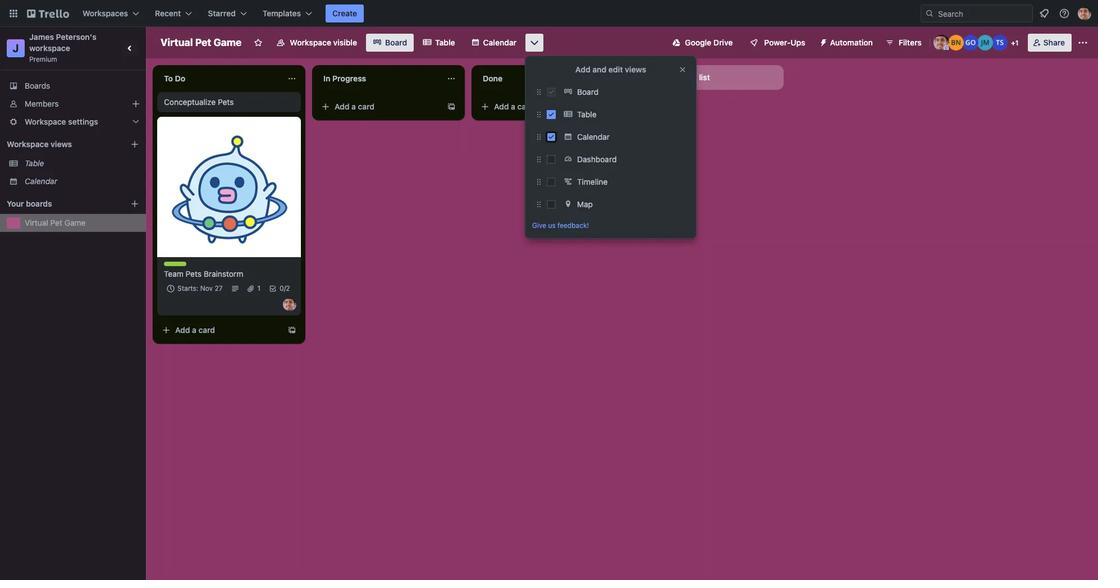 Task type: locate. For each thing, give the bounding box(es) containing it.
0 horizontal spatial calendar
[[25, 176, 57, 186]]

0 horizontal spatial pet
[[50, 218, 62, 227]]

workspace down members at the left top
[[25, 117, 66, 126]]

james peterson (jamespeterson93) image
[[1078, 7, 1092, 20]]

share
[[1044, 38, 1066, 47]]

a down progress
[[352, 102, 356, 111]]

nov
[[200, 284, 213, 293]]

0 horizontal spatial pets
[[186, 269, 202, 279]]

calendar link
[[464, 34, 524, 52], [561, 128, 690, 146], [25, 176, 139, 187]]

members link
[[0, 95, 146, 113]]

card down nov
[[199, 325, 215, 335]]

1 horizontal spatial table
[[435, 38, 455, 47]]

0 vertical spatial board
[[385, 38, 407, 47]]

power-ups button
[[742, 34, 813, 52]]

dashboard link
[[561, 151, 690, 169]]

create button
[[326, 4, 364, 22]]

0 vertical spatial create from template… image
[[447, 102, 456, 111]]

0 horizontal spatial table
[[25, 158, 44, 168]]

add down the done
[[494, 102, 509, 111]]

timeline link
[[561, 173, 690, 191]]

1 horizontal spatial card
[[358, 102, 375, 111]]

james peterson (jamespeterson93) image
[[934, 35, 950, 51], [283, 298, 297, 311]]

conceptualize pets link
[[164, 97, 294, 108]]

virtual pet game down starred
[[161, 37, 242, 48]]

card down 'reposition board button' image
[[518, 102, 534, 111]]

1 horizontal spatial board
[[577, 87, 599, 97]]

+
[[1012, 39, 1016, 47]]

2
[[286, 284, 290, 293]]

views
[[625, 65, 647, 74], [51, 139, 72, 149]]

0 notifications image
[[1038, 7, 1051, 20]]

1 vertical spatial 1
[[258, 284, 261, 293]]

1 horizontal spatial virtual
[[161, 37, 193, 48]]

boards link
[[0, 77, 146, 95]]

a down starts: nov 27
[[192, 325, 197, 335]]

0 horizontal spatial views
[[51, 139, 72, 149]]

add a card down 'reposition board button' image
[[494, 102, 534, 111]]

virtual pet game
[[161, 37, 242, 48], [25, 218, 86, 227]]

your
[[7, 199, 24, 208]]

add down in progress
[[335, 102, 350, 111]]

in
[[324, 74, 331, 83]]

add a card for in progress
[[335, 102, 375, 111]]

in progress
[[324, 74, 366, 83]]

timeline
[[577, 177, 608, 186]]

1 vertical spatial create from template… image
[[288, 326, 297, 335]]

james peterson (jamespeterson93) image down 2
[[283, 298, 297, 311]]

To Do text field
[[157, 70, 281, 88]]

edit
[[609, 65, 623, 74]]

add a card down starts: nov 27
[[175, 325, 215, 335]]

board link
[[366, 34, 414, 52], [561, 83, 690, 101]]

a
[[352, 102, 356, 111], [511, 102, 516, 111], [192, 325, 197, 335]]

1 vertical spatial james peterson (jamespeterson93) image
[[283, 298, 297, 311]]

primary element
[[0, 0, 1099, 27]]

0 vertical spatial virtual pet game
[[161, 37, 242, 48]]

workspaces button
[[76, 4, 146, 22]]

0 vertical spatial virtual
[[161, 37, 193, 48]]

recent button
[[148, 4, 199, 22]]

pet
[[195, 37, 211, 48], [50, 218, 62, 227]]

automation
[[830, 38, 873, 47]]

2 horizontal spatial table link
[[561, 106, 690, 124]]

workspace inside dropdown button
[[25, 117, 66, 126]]

a left 'reposition table button' image
[[511, 102, 516, 111]]

0 vertical spatial james peterson (jamespeterson93) image
[[934, 35, 950, 51]]

0 vertical spatial calendar
[[483, 38, 517, 47]]

2 horizontal spatial table
[[577, 110, 597, 119]]

virtual down boards
[[25, 218, 48, 227]]

0 vertical spatial pets
[[218, 97, 234, 107]]

add inside button
[[652, 72, 666, 82]]

create from template… image
[[447, 102, 456, 111], [288, 326, 297, 335]]

2 horizontal spatial calendar link
[[561, 128, 690, 146]]

add a card down progress
[[335, 102, 375, 111]]

search image
[[926, 9, 935, 18]]

calendar link up dashboard link
[[561, 128, 690, 146]]

1 horizontal spatial create from template… image
[[447, 102, 456, 111]]

1 horizontal spatial add a card
[[335, 102, 375, 111]]

team task team pets brainstorm
[[164, 262, 243, 279]]

james peterson (jamespeterson93) image left gary orlando (garyorlando) icon
[[934, 35, 950, 51]]

0 vertical spatial table link
[[416, 34, 462, 52]]

ups
[[791, 38, 806, 47]]

reposition calendar button image
[[532, 130, 546, 144]]

views down workspace settings
[[51, 139, 72, 149]]

pet down starred
[[195, 37, 211, 48]]

1 horizontal spatial add a card button
[[317, 98, 443, 116]]

recent
[[155, 8, 181, 18]]

james peterson's workspace link
[[29, 32, 99, 53]]

visible
[[333, 38, 357, 47]]

game down starred popup button on the left top of the page
[[214, 37, 242, 48]]

0 vertical spatial pet
[[195, 37, 211, 48]]

progress
[[333, 74, 366, 83]]

calendar up dashboard
[[577, 132, 610, 142]]

game
[[214, 37, 242, 48], [64, 218, 86, 227]]

2 vertical spatial calendar
[[25, 176, 57, 186]]

0 vertical spatial table
[[435, 38, 455, 47]]

0 horizontal spatial james peterson (jamespeterson93) image
[[283, 298, 297, 311]]

card down 'in progress' text field
[[358, 102, 375, 111]]

add a card
[[335, 102, 375, 111], [494, 102, 534, 111], [175, 325, 215, 335]]

1 vertical spatial board
[[577, 87, 599, 97]]

pet down the your boards with 1 items element
[[50, 218, 62, 227]]

calendar left customize views image
[[483, 38, 517, 47]]

reposition map button image
[[532, 198, 546, 211]]

dashboard
[[577, 154, 617, 164]]

0 vertical spatial calendar link
[[464, 34, 524, 52]]

1 horizontal spatial table link
[[416, 34, 462, 52]]

virtual inside board name text box
[[161, 37, 193, 48]]

1 horizontal spatial calendar
[[483, 38, 517, 47]]

workspace visible button
[[270, 34, 364, 52]]

drive
[[714, 38, 733, 47]]

table
[[435, 38, 455, 47], [577, 110, 597, 119], [25, 158, 44, 168]]

2 team from the top
[[164, 269, 184, 279]]

calendar
[[483, 38, 517, 47], [577, 132, 610, 142], [25, 176, 57, 186]]

power-
[[765, 38, 791, 47]]

2 vertical spatial workspace
[[7, 139, 49, 149]]

1 vertical spatial virtual pet game
[[25, 218, 86, 227]]

0 horizontal spatial table link
[[25, 158, 139, 169]]

settings
[[68, 117, 98, 126]]

workspace for workspace settings
[[25, 117, 66, 126]]

workspace visible
[[290, 38, 357, 47]]

0
[[280, 284, 284, 293]]

workspace inside button
[[290, 38, 331, 47]]

0 horizontal spatial card
[[199, 325, 215, 335]]

pets down to do text field
[[218, 97, 234, 107]]

0 horizontal spatial board
[[385, 38, 407, 47]]

workspace for workspace visible
[[290, 38, 331, 47]]

add a card button
[[317, 98, 443, 116], [476, 98, 602, 116], [157, 321, 283, 339]]

2 vertical spatial table link
[[25, 158, 139, 169]]

0 horizontal spatial virtual
[[25, 218, 48, 227]]

virtual pet game down the your boards with 1 items element
[[25, 218, 86, 227]]

calendar link up the done
[[464, 34, 524, 52]]

boards
[[25, 81, 50, 90]]

views right edit
[[625, 65, 647, 74]]

team left task
[[164, 262, 181, 270]]

2 horizontal spatial add a card button
[[476, 98, 602, 116]]

0 vertical spatial game
[[214, 37, 242, 48]]

0 horizontal spatial virtual pet game
[[25, 218, 86, 227]]

board up 'in progress' text field
[[385, 38, 407, 47]]

0 horizontal spatial board link
[[366, 34, 414, 52]]

1 horizontal spatial virtual pet game
[[161, 37, 242, 48]]

1 vertical spatial pets
[[186, 269, 202, 279]]

2 horizontal spatial a
[[511, 102, 516, 111]]

1 right tara schultz (taraschultz7) image
[[1016, 39, 1019, 47]]

calendar up boards
[[25, 176, 57, 186]]

add a card button for do
[[157, 321, 283, 339]]

color: bold lime, title: "team task" element
[[164, 262, 198, 270]]

give us feedback!
[[532, 221, 589, 230]]

and
[[593, 65, 607, 74]]

power-ups
[[765, 38, 806, 47]]

0 horizontal spatial a
[[192, 325, 197, 335]]

google
[[685, 38, 712, 47]]

workspace left visible
[[290, 38, 331, 47]]

1 left 0
[[258, 284, 261, 293]]

In Progress text field
[[317, 70, 440, 88]]

virtual pet game inside board name text box
[[161, 37, 242, 48]]

1 team from the top
[[164, 262, 181, 270]]

board
[[385, 38, 407, 47], [577, 87, 599, 97]]

1 horizontal spatial game
[[214, 37, 242, 48]]

card for to do
[[199, 325, 215, 335]]

1
[[1016, 39, 1019, 47], [258, 284, 261, 293]]

1 vertical spatial game
[[64, 218, 86, 227]]

add a card button down 27
[[157, 321, 283, 339]]

+ 1
[[1012, 39, 1019, 47]]

game down the your boards with 1 items element
[[64, 218, 86, 227]]

add another list button
[[631, 65, 784, 90]]

board down and
[[577, 87, 599, 97]]

j link
[[7, 39, 25, 57]]

game inside board name text box
[[214, 37, 242, 48]]

team
[[164, 262, 181, 270], [164, 269, 184, 279]]

1 vertical spatial table
[[577, 110, 597, 119]]

board link down edit
[[561, 83, 690, 101]]

Search field
[[935, 5, 1033, 22]]

brainstorm
[[204, 269, 243, 279]]

board link up 'in progress' text field
[[366, 34, 414, 52]]

0 horizontal spatial 1
[[258, 284, 261, 293]]

pets up starts:
[[186, 269, 202, 279]]

1 horizontal spatial pet
[[195, 37, 211, 48]]

add a card button down done 'text field'
[[476, 98, 602, 116]]

to do
[[164, 74, 185, 83]]

add and edit views
[[576, 65, 647, 74]]

0 vertical spatial workspace
[[290, 38, 331, 47]]

give us feedback! link
[[532, 220, 690, 231]]

add
[[576, 65, 591, 74], [652, 72, 666, 82], [335, 102, 350, 111], [494, 102, 509, 111], [175, 325, 190, 335]]

1 vertical spatial calendar link
[[561, 128, 690, 146]]

add a card button down 'in progress' text field
[[317, 98, 443, 116]]

do
[[175, 74, 185, 83]]

0 horizontal spatial calendar link
[[25, 176, 139, 187]]

0 vertical spatial board link
[[366, 34, 414, 52]]

calendar link up the your boards with 1 items element
[[25, 176, 139, 187]]

pets inside team task team pets brainstorm
[[186, 269, 202, 279]]

virtual down recent popup button
[[161, 37, 193, 48]]

1 horizontal spatial pets
[[218, 97, 234, 107]]

board for board link to the bottom
[[577, 87, 599, 97]]

2 vertical spatial table
[[25, 158, 44, 168]]

1 vertical spatial workspace
[[25, 117, 66, 126]]

sm image
[[815, 34, 830, 49]]

2 horizontal spatial calendar
[[577, 132, 610, 142]]

2 horizontal spatial add a card
[[494, 102, 534, 111]]

0 horizontal spatial add a card button
[[157, 321, 283, 339]]

1 horizontal spatial views
[[625, 65, 647, 74]]

0 horizontal spatial add a card
[[175, 325, 215, 335]]

1 horizontal spatial board link
[[561, 83, 690, 101]]

0 vertical spatial 1
[[1016, 39, 1019, 47]]

workspace navigation collapse icon image
[[122, 40, 138, 56]]

table link
[[416, 34, 462, 52], [561, 106, 690, 124], [25, 158, 139, 169]]

board for board link to the left
[[385, 38, 407, 47]]

card
[[358, 102, 375, 111], [518, 102, 534, 111], [199, 325, 215, 335]]

reposition dashboard button image
[[532, 153, 546, 166]]

a for do
[[192, 325, 197, 335]]

virtual
[[161, 37, 193, 48], [25, 218, 48, 227]]

table for the topmost table link
[[435, 38, 455, 47]]

1 vertical spatial pet
[[50, 218, 62, 227]]

templates button
[[256, 4, 319, 22]]

workspace down workspace settings
[[7, 139, 49, 149]]

add left another on the top of the page
[[652, 72, 666, 82]]

0 horizontal spatial create from template… image
[[288, 326, 297, 335]]

team up starts:
[[164, 269, 184, 279]]

1 horizontal spatial a
[[352, 102, 356, 111]]

workspaces
[[83, 8, 128, 18]]



Task type: describe. For each thing, give the bounding box(es) containing it.
starred
[[208, 8, 236, 18]]

1 horizontal spatial calendar link
[[464, 34, 524, 52]]

customize views image
[[529, 37, 540, 48]]

another
[[668, 72, 697, 82]]

j
[[13, 42, 19, 54]]

google drive
[[685, 38, 733, 47]]

virtual pet game link
[[25, 217, 139, 229]]

2 horizontal spatial card
[[518, 102, 534, 111]]

workspace
[[29, 43, 70, 53]]

create from template… image for to do
[[288, 326, 297, 335]]

templates
[[263, 8, 301, 18]]

27
[[215, 284, 223, 293]]

filters
[[899, 38, 922, 47]]

add a card button for progress
[[317, 98, 443, 116]]

1 vertical spatial calendar
[[577, 132, 610, 142]]

1 vertical spatial board link
[[561, 83, 690, 101]]

filters button
[[882, 34, 925, 52]]

starts: nov 27
[[177, 284, 223, 293]]

open information menu image
[[1059, 8, 1071, 19]]

card for in progress
[[358, 102, 375, 111]]

this member is an admin of this board. image
[[944, 45, 949, 51]]

1 vertical spatial virtual
[[25, 218, 48, 227]]

add down starts:
[[175, 325, 190, 335]]

to
[[164, 74, 173, 83]]

create from template… image for in progress
[[447, 102, 456, 111]]

james peterson's workspace premium
[[29, 32, 99, 63]]

share button
[[1028, 34, 1072, 52]]

peterson's
[[56, 32, 97, 42]]

a for progress
[[352, 102, 356, 111]]

team pets brainstorm link
[[164, 268, 294, 280]]

2 vertical spatial calendar link
[[25, 176, 139, 187]]

workspace for workspace views
[[7, 139, 49, 149]]

your boards with 1 items element
[[7, 197, 113, 211]]

google drive icon image
[[673, 39, 681, 47]]

0 vertical spatial views
[[625, 65, 647, 74]]

add another list
[[652, 72, 710, 82]]

star or unstar board image
[[254, 38, 263, 47]]

table for middle table link
[[577, 110, 597, 119]]

1 vertical spatial views
[[51, 139, 72, 149]]

gary orlando (garyorlando) image
[[963, 35, 979, 51]]

map
[[577, 199, 593, 209]]

feedback!
[[558, 221, 589, 230]]

conceptualize pets
[[164, 97, 234, 107]]

1 horizontal spatial 1
[[1016, 39, 1019, 47]]

ben nelson (bennelson96) image
[[949, 35, 964, 51]]

jeremy miller (jeremymiller198) image
[[978, 35, 993, 51]]

1 horizontal spatial james peterson (jamespeterson93) image
[[934, 35, 950, 51]]

conceptualize
[[164, 97, 216, 107]]

map link
[[561, 195, 690, 213]]

pet inside board name text box
[[195, 37, 211, 48]]

add left and
[[576, 65, 591, 74]]

us
[[548, 221, 556, 230]]

workspace views
[[7, 139, 72, 149]]

task
[[183, 262, 198, 270]]

your boards
[[7, 199, 52, 208]]

automation button
[[815, 34, 880, 52]]

create
[[333, 8, 357, 18]]

premium
[[29, 55, 57, 63]]

add a card for to do
[[175, 325, 215, 335]]

reposition table button image
[[532, 108, 546, 121]]

add board image
[[130, 199, 139, 208]]

close popover image
[[679, 65, 688, 74]]

give
[[532, 221, 547, 230]]

members
[[25, 99, 59, 108]]

workspace settings button
[[0, 113, 146, 131]]

Board name text field
[[155, 34, 247, 52]]

Done text field
[[476, 70, 600, 88]]

list
[[699, 72, 710, 82]]

back to home image
[[27, 4, 69, 22]]

1 vertical spatial table link
[[561, 106, 690, 124]]

workspace settings
[[25, 117, 98, 126]]

starts:
[[177, 284, 199, 293]]

tara schultz (taraschultz7) image
[[992, 35, 1008, 51]]

reposition timeline button image
[[532, 175, 546, 189]]

/
[[284, 284, 286, 293]]

0 / 2
[[280, 284, 290, 293]]

boards
[[26, 199, 52, 208]]

0 horizontal spatial game
[[64, 218, 86, 227]]

reposition board button image
[[532, 85, 546, 99]]

create a view image
[[130, 140, 139, 149]]

done
[[483, 74, 503, 83]]

starred button
[[201, 4, 254, 22]]

james
[[29, 32, 54, 42]]

pet inside virtual pet game link
[[50, 218, 62, 227]]

show menu image
[[1078, 37, 1089, 48]]

google drive button
[[666, 34, 740, 52]]



Task type: vqa. For each thing, say whether or not it's contained in the screenshot.
JAMES PETERSON (JAMESPETERSON93) image to the middle
yes



